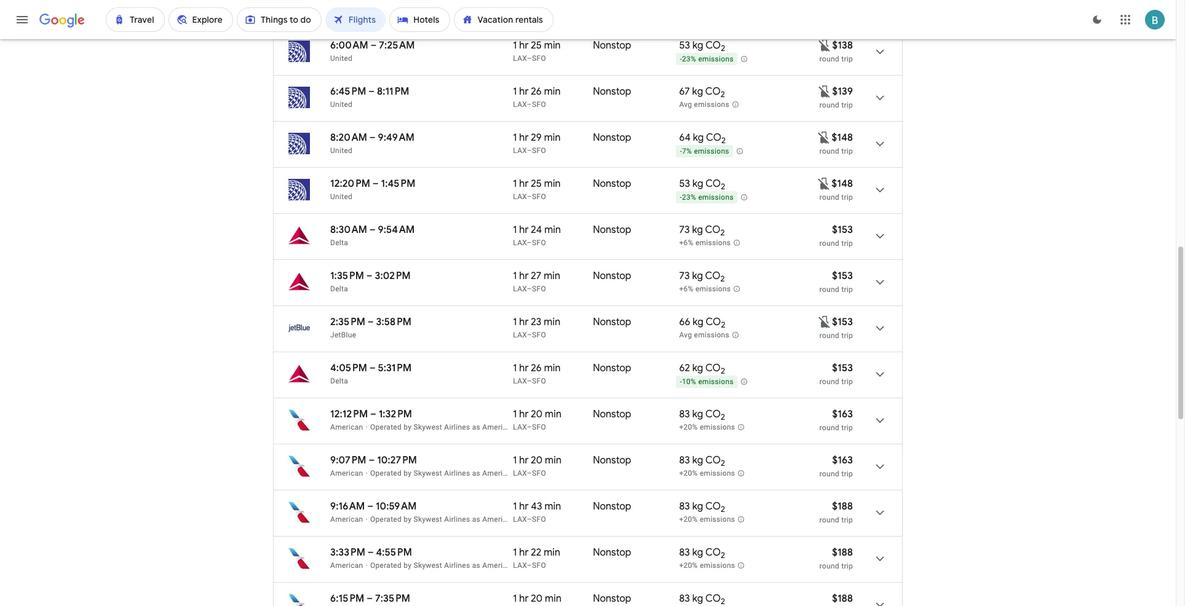 Task type: vqa. For each thing, say whether or not it's contained in the screenshot.
Tue, Jan 2 element
no



Task type: describe. For each thing, give the bounding box(es) containing it.
7:35 pm
[[375, 593, 410, 606]]

13 1 from the top
[[513, 593, 517, 606]]

3:33 pm – 4:55 pm
[[330, 547, 412, 559]]

1 hr 43 min lax – sfo
[[513, 501, 561, 524]]

10 trip from the top
[[842, 470, 854, 479]]

9 trip from the top
[[842, 424, 854, 433]]

8:20 am – 9:49 am united
[[330, 132, 415, 155]]

Departure time: 10:51 PM. text field
[[330, 0, 369, 6]]

as for 10:59 am
[[472, 516, 481, 524]]

min for 3:58 pm
[[544, 316, 561, 329]]

+6% for 1 hr 24 min
[[680, 239, 694, 248]]

Departure time: 6:00 AM. text field
[[330, 39, 368, 52]]

as for 10:27 pm
[[472, 470, 481, 478]]

united for 8:20 am
[[330, 146, 353, 155]]

kg for 10:59 am
[[693, 501, 704, 513]]

9 round from the top
[[820, 424, 840, 433]]

1 round from the top
[[820, 55, 840, 63]]

12:20 pm
[[330, 178, 370, 190]]

23
[[531, 316, 542, 329]]

sfo for 3:02 pm
[[532, 285, 546, 294]]

sfo for 10:59 am
[[532, 516, 546, 524]]

$163 round trip for 1:32 pm
[[820, 409, 854, 433]]

co for 9:49 am
[[706, 132, 722, 144]]

11 trip from the top
[[842, 516, 854, 525]]

Departure time: 1:35 PM. text field
[[330, 270, 364, 282]]

min for 3:02 pm
[[544, 270, 561, 282]]

6:15 pm
[[330, 593, 365, 606]]

7%
[[682, 147, 692, 156]]

Arrival time: 10:59 AM. text field
[[376, 501, 417, 513]]

2 for 1:32 pm
[[721, 412, 726, 423]]

22
[[531, 547, 542, 559]]

operated by skywest airlines as american eagle for 9:07 pm – 10:27 pm
[[370, 470, 537, 478]]

1 for 3:02 pm
[[513, 270, 517, 282]]

27
[[531, 270, 542, 282]]

leaves los angeles international airport at 9:16 am on monday, november 20 and arrives at san francisco international airport at 10:59 am on monday, november 20. element
[[330, 501, 417, 513]]

20 for 9:07 pm – 10:27 pm
[[531, 455, 543, 467]]

53 for $138
[[680, 39, 691, 52]]

3:33 pm
[[330, 547, 365, 559]]

leaves los angeles international airport at 3:33 pm on monday, november 20 and arrives at san francisco international airport at 4:55 pm on monday, november 20. element
[[330, 547, 412, 559]]

total duration 1 hr 27 min. element
[[513, 270, 593, 284]]

Arrival time: 1:45 PM. text field
[[381, 178, 416, 190]]

8:30 am
[[330, 224, 367, 236]]

$153 for 1 hr 26 min
[[833, 362, 854, 375]]

change appearance image
[[1083, 5, 1113, 34]]

3 total duration 1 hr 20 min. element from the top
[[513, 593, 593, 607]]

5 trip from the top
[[842, 239, 854, 248]]

total duration 1 hr 24 min. element
[[513, 224, 593, 238]]

1 hr 22 min lax – sfo
[[513, 547, 561, 570]]

25 for 7:25 am
[[531, 39, 542, 52]]

1:35 pm
[[330, 270, 364, 282]]

+6% emissions for 1 hr 27 min
[[680, 285, 731, 294]]

total duration 1 hr 20 min. element for 1:32 pm
[[513, 409, 593, 423]]

nonstop flight. element for 9:54 am
[[593, 224, 632, 238]]

83 kg co 2 for 10:27 pm
[[680, 455, 726, 469]]

1 hr 29 min lax – sfo
[[513, 132, 561, 155]]

8 trip from the top
[[842, 378, 854, 386]]

153 US dollars text field
[[833, 224, 854, 236]]

Departure time: 6:45 PM. text field
[[330, 86, 366, 98]]

sfo for 4:55 pm
[[532, 562, 546, 570]]

10:27 pm
[[377, 455, 417, 467]]

nonstop flight. element for 9:49 am
[[593, 132, 632, 146]]

138 US dollars text field
[[833, 39, 854, 52]]

+20% for 10:27 pm
[[680, 470, 698, 478]]

2 round from the top
[[820, 101, 840, 110]]

lax for 8:11 pm
[[513, 100, 527, 109]]

1 for 3:58 pm
[[513, 316, 517, 329]]

hr for 3:02 pm
[[520, 270, 529, 282]]

3 trip from the top
[[842, 147, 854, 156]]

lax for 10:59 am
[[513, 516, 527, 524]]

3 round from the top
[[820, 147, 840, 156]]

lax for 5:31 pm
[[513, 377, 527, 386]]

83 for 10:59 am
[[680, 501, 690, 513]]

skywest for 10:59 am
[[414, 516, 443, 524]]

1 for 9:54 am
[[513, 224, 517, 236]]

flight details. leaves los angeles international airport at 2:35 pm on monday, november 20 and arrives at san francisco international airport at 3:58 pm on monday, november 20. image
[[866, 314, 895, 343]]

1 united from the top
[[330, 8, 353, 17]]

3:02 pm
[[375, 270, 411, 282]]

– inside 2:35 pm – 3:58 pm jetblue
[[368, 316, 374, 329]]

1 hr 27 min lax – sfo
[[513, 270, 561, 294]]

nonstop for 9:54 am
[[593, 224, 632, 236]]

148 US dollars text field
[[832, 178, 854, 190]]

67 kg co 2
[[680, 86, 726, 100]]

Arrival time: 1:32 PM. text field
[[379, 409, 412, 421]]

operated by skywest airlines as american eagle for 3:33 pm – 4:55 pm
[[370, 562, 537, 570]]

min for 1:45 pm
[[544, 178, 561, 190]]

airlines for 4:55 pm
[[445, 562, 470, 570]]

nonstop for 7:25 am
[[593, 39, 632, 52]]

– inside 8:30 am – 9:54 am delta
[[370, 224, 376, 236]]

+20% for 4:55 pm
[[680, 562, 698, 571]]

4:55 pm
[[376, 547, 412, 559]]

– inside 4:05 pm – 5:31 pm delta
[[370, 362, 376, 375]]

by for 10:27 pm
[[404, 470, 412, 478]]

1 hr 20 min lax – sfo for 10:27 pm
[[513, 455, 562, 478]]

this price for this flight doesn't include overhead bin access. if you need a carry-on bag, use the bags filter to update prices. image for $153
[[818, 315, 833, 330]]

avg emissions for 66
[[680, 331, 730, 340]]

kg for 10:27 pm
[[693, 455, 704, 467]]

lax for 3:02 pm
[[513, 285, 527, 294]]

skywest for 10:27 pm
[[414, 470, 443, 478]]

nonstop flight. element for 8:11 pm
[[593, 86, 632, 100]]

skywest for 1:32 pm
[[414, 423, 443, 432]]

3 $188 from the top
[[833, 593, 854, 606]]

main menu image
[[15, 12, 30, 27]]

round trip for 1:45 pm
[[820, 193, 854, 202]]

Departure time: 6:15 PM. text field
[[330, 593, 365, 606]]

nonstop for 10:59 am
[[593, 501, 632, 513]]

leaves los angeles international airport at 12:12 pm on monday, november 20 and arrives at san francisco international airport at 1:32 pm on monday, november 20. element
[[330, 409, 412, 421]]

10:59 am
[[376, 501, 417, 513]]

- for 1:45 pm
[[680, 193, 682, 202]]

12:20 pm – 1:45 pm united
[[330, 178, 416, 201]]

jetblue
[[330, 331, 357, 340]]

lax for 4:55 pm
[[513, 562, 527, 570]]

– sfo
[[527, 8, 546, 17]]

Departure time: 9:07 PM. text field
[[330, 455, 367, 467]]

12 trip from the top
[[842, 562, 854, 571]]

– inside 1 hr 22 min lax – sfo
[[527, 562, 532, 570]]

lax for 10:27 pm
[[513, 470, 527, 478]]

flight details. leaves los angeles international airport at 9:07 pm on monday, november 20 and arrives at san francisco international airport at 10:27 pm on monday, november 20. image
[[866, 452, 895, 482]]

29
[[531, 132, 542, 144]]

67
[[680, 86, 690, 98]]

Arrival time: 7:25 AM. text field
[[379, 39, 415, 52]]

64 kg co 2
[[680, 132, 726, 146]]

lax for 3:58 pm
[[513, 331, 527, 340]]

13 nonstop from the top
[[593, 593, 632, 606]]

flight details. leaves los angeles international airport at 12:20 pm on monday, november 20 and arrives at san francisco international airport at 1:45 pm on monday, november 20. image
[[866, 175, 895, 205]]

nonstop for 5:31 pm
[[593, 362, 632, 375]]

– inside 12:20 pm – 1:45 pm united
[[373, 178, 379, 190]]

sfo for 9:54 am
[[532, 239, 546, 247]]

1:35 pm – 3:02 pm delta
[[330, 270, 411, 294]]

13 nonstop flight. element from the top
[[593, 593, 632, 607]]

12 round from the top
[[820, 562, 840, 571]]

1 sfo from the top
[[532, 8, 546, 17]]

5 83 from the top
[[680, 593, 690, 606]]

Arrival time: 3:58 PM. text field
[[376, 316, 412, 329]]

hr for 1:45 pm
[[520, 178, 529, 190]]

$153 round trip for 1 hr 26 min
[[820, 362, 854, 386]]

$139
[[833, 86, 854, 98]]

13 hr from the top
[[520, 593, 529, 606]]

1 for 5:31 pm
[[513, 362, 517, 375]]

Departure time: 9:16 AM. text field
[[330, 501, 365, 513]]

flight details. leaves los angeles international airport at 9:16 am on monday, november 20 and arrives at san francisco international airport at 10:59 am on monday, november 20. image
[[866, 498, 895, 528]]

66 kg co 2
[[680, 316, 726, 331]]

1 188 us dollars text field from the top
[[833, 547, 854, 559]]

Arrival time: 7:35 PM. text field
[[375, 593, 410, 606]]

148 US dollars text field
[[832, 132, 854, 144]]

round trip for 8:11 pm
[[820, 101, 854, 110]]

2 trip from the top
[[842, 101, 854, 110]]

8:11 pm
[[377, 86, 410, 98]]

6:45 pm
[[330, 86, 366, 98]]

flight details. leaves los angeles international airport at 8:30 am on monday, november 20 and arrives at san francisco international airport at 9:54 am on monday, november 20. image
[[866, 222, 895, 251]]

flight details. leaves los angeles international airport at 1:35 pm on monday, november 20 and arrives at san francisco international airport at 3:02 pm on monday, november 20. image
[[866, 268, 895, 297]]

2 for 9:49 am
[[722, 136, 726, 146]]

4:05 pm
[[330, 362, 367, 375]]

nonstop flight. element for 3:02 pm
[[593, 270, 632, 284]]

2 for 10:27 pm
[[721, 459, 726, 469]]

$138
[[833, 39, 854, 52]]

total duration 1 hr 25 min. element for 7:25 am
[[513, 39, 593, 54]]

6 trip from the top
[[842, 286, 854, 294]]

Arrival time: 4:55 PM. text field
[[376, 547, 412, 559]]

9:07 pm – 10:27 pm
[[330, 455, 417, 467]]

Arrival time: 10:27 PM. text field
[[377, 455, 417, 467]]

round trip for 3:58 pm
[[820, 332, 854, 340]]

Arrival time: 9:49 AM. text field
[[378, 132, 415, 144]]

Arrival time: 3:02 PM. text field
[[375, 270, 411, 282]]

7:25 am
[[379, 39, 415, 52]]

Arrival time: 8:11 PM. text field
[[377, 86, 410, 98]]

+20% emissions for 10:59 am
[[680, 516, 736, 524]]

26 for 8:11 pm
[[531, 86, 542, 98]]

7 round from the top
[[820, 332, 840, 340]]

Departure time: 3:33 PM. text field
[[330, 547, 365, 559]]

$188 for 1 hr 43 min
[[833, 501, 854, 513]]

1 153 us dollars text field from the top
[[833, 316, 854, 329]]

2 153 us dollars text field from the top
[[833, 362, 854, 375]]

Departure time: 4:05 PM. text field
[[330, 362, 367, 375]]

operated by skywest airlines as american eagle for 12:12 pm – 1:32 pm
[[370, 423, 537, 432]]

12:12 pm – 1:32 pm
[[330, 409, 412, 421]]

Departure time: 2:35 PM. text field
[[330, 316, 366, 329]]

3 20 from the top
[[531, 593, 543, 606]]

6:45 pm – 8:11 pm united
[[330, 86, 410, 109]]

1 trip from the top
[[842, 55, 854, 63]]

total duration 1 hr 22 min. element
[[513, 547, 593, 561]]

9:49 am
[[378, 132, 415, 144]]

11 round from the top
[[820, 516, 840, 525]]

1 for 1:32 pm
[[513, 409, 517, 421]]

53 for $148
[[680, 178, 691, 190]]

8:30 am – 9:54 am delta
[[330, 224, 415, 247]]

kg for 5:31 pm
[[693, 362, 704, 375]]

53 kg co 2 for $138
[[680, 39, 726, 54]]

Departure time: 8:30 AM. text field
[[330, 224, 367, 236]]

62
[[680, 362, 690, 375]]

$188 round trip for 1 hr 22 min
[[820, 547, 854, 571]]

2 188 us dollars text field from the top
[[833, 593, 854, 606]]

1 hr 20 min
[[513, 593, 562, 606]]



Task type: locate. For each thing, give the bounding box(es) containing it.
1 +20% emissions from the top
[[680, 424, 736, 432]]

+20%
[[680, 424, 698, 432], [680, 470, 698, 478], [680, 516, 698, 524], [680, 562, 698, 571]]

kg inside 64 kg co 2
[[693, 132, 704, 144]]

co for 1:32 pm
[[706, 409, 721, 421]]

1 vertical spatial total duration 1 hr 26 min. element
[[513, 362, 593, 377]]

round left flight details. leaves los angeles international airport at 3:33 pm on monday, november 20 and arrives at san francisco international airport at 4:55 pm on monday, november 20. icon
[[820, 562, 840, 571]]

eagle for 10:59 am
[[518, 516, 537, 524]]

avg for 66
[[680, 331, 693, 340]]

2 $163 round trip from the top
[[820, 455, 854, 479]]

this price for this flight doesn't include overhead bin access. if you need a carry-on bag, use the bags filter to update prices. image left flight details. leaves los angeles international airport at 6:00 am on monday, november 20 and arrives at san francisco international airport at 7:25 am on monday, november 20. icon on the right top of the page
[[818, 38, 833, 53]]

1:45 pm
[[381, 178, 416, 190]]

9:16 am
[[330, 501, 365, 513]]

nonstop flight. element for 3:58 pm
[[593, 316, 632, 330]]

operated by skywest airlines as american eagle down the 4:55 pm text field
[[370, 562, 537, 570]]

total duration 1 hr 25 min. element
[[513, 39, 593, 54], [513, 178, 593, 192]]

min inside 1 hr 23 min lax – sfo
[[544, 316, 561, 329]]

delta inside 8:30 am – 9:54 am delta
[[330, 239, 348, 247]]

$163 for 12:12 pm – 1:32 pm
[[833, 409, 854, 421]]

+20% for 1:32 pm
[[680, 424, 698, 432]]

1 skywest from the top
[[414, 423, 443, 432]]

united down departure time: 8:20 am. text field
[[330, 146, 353, 155]]

2 vertical spatial $188
[[833, 593, 854, 606]]

lax inside 1 hr 23 min lax – sfo
[[513, 331, 527, 340]]

operated
[[370, 423, 402, 432], [370, 470, 402, 478], [370, 516, 402, 524], [370, 562, 402, 570]]

1 hr 25 min lax – sfo down – sfo
[[513, 39, 561, 63]]

73
[[680, 224, 690, 236], [680, 270, 690, 282]]

united for 6:00 am
[[330, 54, 353, 63]]

avg
[[680, 100, 693, 109], [680, 331, 693, 340]]

3 $153 from the top
[[833, 316, 854, 329]]

163 US dollars text field
[[833, 455, 854, 467]]

1 +20% from the top
[[680, 424, 698, 432]]

round down 188 us dollars text box
[[820, 516, 840, 525]]

11 1 from the top
[[513, 501, 517, 513]]

min inside 1 hr 29 min lax – sfo
[[544, 132, 561, 144]]

1 hr from the top
[[520, 39, 529, 52]]

operated down the 4:55 pm text field
[[370, 562, 402, 570]]

united down departure time: 10:51 pm. text field
[[330, 8, 353, 17]]

2 eagle from the top
[[518, 470, 537, 478]]

73 kg co 2 for 1 hr 24 min
[[680, 224, 725, 238]]

this price for this flight doesn't include overhead bin access. if you need a carry-on bag, use the bags filter to update prices. image for 9:49 am
[[817, 130, 832, 145]]

4 lax from the top
[[513, 193, 527, 201]]

hr for 10:27 pm
[[520, 455, 529, 467]]

1 $153 round trip from the top
[[820, 224, 854, 248]]

62 kg co 2
[[680, 362, 726, 377]]

6 round from the top
[[820, 286, 840, 294]]

5 hr from the top
[[520, 224, 529, 236]]

leaves los angeles international airport at 6:45 pm on monday, november 20 and arrives at san francisco international airport at 8:11 pm on monday, november 20. element
[[330, 86, 410, 98]]

7 nonstop from the top
[[593, 316, 632, 329]]

nonstop for 1:45 pm
[[593, 178, 632, 190]]

66
[[680, 316, 691, 329]]

25 down 1 hr 29 min lax – sfo
[[531, 178, 542, 190]]

163 US dollars text field
[[833, 409, 854, 421]]

26 up 29
[[531, 86, 542, 98]]

1 vertical spatial $163
[[833, 455, 854, 467]]

this price for this flight doesn't include overhead bin access. if you need a carry-on bag, use the bags filter to update prices. image
[[818, 84, 833, 99], [818, 315, 833, 330]]

hr inside 1 hr 29 min lax – sfo
[[520, 132, 529, 144]]

1 inside 1 hr 29 min lax – sfo
[[513, 132, 517, 144]]

- up "67" at top
[[680, 55, 682, 64]]

6 1 from the top
[[513, 270, 517, 282]]

1 hr 23 min lax – sfo
[[513, 316, 561, 340]]

round trip for 7:25 am
[[820, 55, 854, 63]]

$153
[[833, 224, 854, 236], [833, 270, 854, 282], [833, 316, 854, 329], [833, 362, 854, 375]]

0 vertical spatial $188 round trip
[[820, 501, 854, 525]]

11 nonstop from the top
[[593, 501, 632, 513]]

1 vertical spatial 20
[[531, 455, 543, 467]]

lax inside 1 hr 22 min lax – sfo
[[513, 562, 527, 570]]

– inside 1:35 pm – 3:02 pm delta
[[367, 270, 373, 282]]

flight details. leaves los angeles international airport at 6:15 pm on monday, november 20 and arrives at san francisco international airport at 7:35 pm on monday, november 20. image
[[866, 591, 895, 607]]

hr inside 1 hr 27 min lax – sfo
[[520, 270, 529, 282]]

1 vertical spatial 1 hr 20 min lax – sfo
[[513, 455, 562, 478]]

43
[[531, 501, 543, 513]]

american
[[330, 423, 363, 432], [483, 423, 516, 432], [330, 470, 363, 478], [483, 470, 516, 478], [330, 516, 363, 524], [483, 516, 516, 524], [330, 562, 363, 570], [483, 562, 516, 570]]

united inside 6:00 am – 7:25 am united
[[330, 54, 353, 63]]

$148 left flight details. leaves los angeles international airport at 8:20 am on monday, november 20 and arrives at san francisco international airport at 9:49 am on monday, november 20. icon
[[832, 132, 854, 144]]

nonstop
[[593, 39, 632, 52], [593, 86, 632, 98], [593, 132, 632, 144], [593, 178, 632, 190], [593, 224, 632, 236], [593, 270, 632, 282], [593, 316, 632, 329], [593, 362, 632, 375], [593, 409, 632, 421], [593, 455, 632, 467], [593, 501, 632, 513], [593, 547, 632, 559], [593, 593, 632, 606]]

1 $163 round trip from the top
[[820, 409, 854, 433]]

2 $188 round trip from the top
[[820, 547, 854, 571]]

operated by skywest airlines as american eagle down arrival time: 1:32 pm. text field
[[370, 423, 537, 432]]

hr for 7:25 am
[[520, 39, 529, 52]]

10 1 from the top
[[513, 455, 517, 467]]

3 - from the top
[[680, 193, 682, 202]]

2 airlines from the top
[[445, 470, 470, 478]]

–
[[527, 8, 532, 17], [371, 39, 377, 52], [527, 54, 532, 63], [369, 86, 375, 98], [527, 100, 532, 109], [370, 132, 376, 144], [527, 146, 532, 155], [373, 178, 379, 190], [527, 193, 532, 201], [370, 224, 376, 236], [527, 239, 532, 247], [367, 270, 373, 282], [527, 285, 532, 294], [368, 316, 374, 329], [527, 331, 532, 340], [370, 362, 376, 375], [527, 377, 532, 386], [370, 409, 377, 421], [527, 423, 532, 432], [369, 455, 375, 467], [527, 470, 532, 478], [367, 501, 374, 513], [527, 516, 532, 524], [368, 547, 374, 559], [527, 562, 532, 570], [367, 593, 373, 606]]

1 for 1:45 pm
[[513, 178, 517, 190]]

– inside 1 hr 24 min lax – sfo
[[527, 239, 532, 247]]

1 vertical spatial 188 us dollars text field
[[833, 593, 854, 606]]

1 by from the top
[[404, 423, 412, 432]]

co for 4:55 pm
[[706, 547, 721, 559]]

1 25 from the top
[[531, 39, 542, 52]]

1 vertical spatial 1 hr 25 min lax – sfo
[[513, 178, 561, 201]]

1 hr 25 min lax – sfo for 1:45 pm
[[513, 178, 561, 201]]

airlines for 10:27 pm
[[445, 470, 470, 478]]

+6% emissions
[[680, 239, 731, 248], [680, 285, 731, 294]]

this price for this flight doesn't include overhead bin access. if you need a carry-on bag, use the bags filter to update prices. image
[[818, 38, 833, 53], [817, 130, 832, 145], [817, 176, 832, 191]]

1:32 pm
[[379, 409, 412, 421]]

co for 10:59 am
[[706, 501, 721, 513]]

10 nonstop from the top
[[593, 455, 632, 467]]

co inside 62 kg co 2
[[706, 362, 721, 375]]

$163 for 9:07 pm – 10:27 pm
[[833, 455, 854, 467]]

1 vertical spatial this price for this flight doesn't include overhead bin access. if you need a carry-on bag, use the bags filter to update prices. image
[[818, 315, 833, 330]]

0 vertical spatial 20
[[531, 409, 543, 421]]

6:00 am
[[330, 39, 368, 52]]

united down 12:20 pm
[[330, 193, 353, 201]]

leaves los angeles international airport at 8:20 am on monday, november 20 and arrives at san francisco international airport at 9:49 am on monday, november 20. element
[[330, 132, 415, 144]]

leaves los angeles international airport at 9:07 pm on monday, november 20 and arrives at san francisco international airport at 10:27 pm on monday, november 20. element
[[330, 455, 417, 467]]

trip down 188 us dollars text box
[[842, 516, 854, 525]]

-10% emissions
[[680, 378, 734, 387]]

0 vertical spatial 1 hr 20 min lax – sfo
[[513, 409, 562, 432]]

+6%
[[680, 239, 694, 248], [680, 285, 694, 294]]

1 hr 26 min lax – sfo up 29
[[513, 86, 561, 109]]

2 vertical spatial total duration 1 hr 20 min. element
[[513, 593, 593, 607]]

sfo inside 1 hr 24 min lax – sfo
[[532, 239, 546, 247]]

7 hr from the top
[[520, 316, 529, 329]]

1 73 kg co 2 from the top
[[680, 224, 725, 238]]

avg emissions for 67
[[680, 100, 730, 109]]

9:54 am
[[378, 224, 415, 236]]

trip down $138
[[842, 55, 854, 63]]

6 sfo from the top
[[532, 239, 546, 247]]

min inside 1 hr 43 min lax – sfo
[[545, 501, 561, 513]]

73 for 1 hr 24 min
[[680, 224, 690, 236]]

round
[[820, 55, 840, 63], [820, 101, 840, 110], [820, 147, 840, 156], [820, 193, 840, 202], [820, 239, 840, 248], [820, 286, 840, 294], [820, 332, 840, 340], [820, 378, 840, 386], [820, 424, 840, 433], [820, 470, 840, 479], [820, 516, 840, 525], [820, 562, 840, 571]]

delta down "4:05 pm"
[[330, 377, 348, 386]]

1 vertical spatial $188
[[833, 547, 854, 559]]

kg for 4:55 pm
[[693, 547, 704, 559]]

Arrival time: 12:15 AM on  Tuesday, November 21. text field
[[380, 0, 425, 6]]

total duration 1 hr 43 min. element
[[513, 501, 593, 515]]

1 vertical spatial 23%
[[682, 193, 697, 202]]

sfo inside 1 hr 43 min lax – sfo
[[532, 516, 546, 524]]

Arrival time: 9:54 AM. text field
[[378, 224, 415, 236]]

co for 7:25 am
[[706, 39, 721, 52]]

1 as from the top
[[472, 423, 481, 432]]

trip down $153 text field
[[842, 239, 854, 248]]

Arrival time: 5:31 PM. text field
[[378, 362, 412, 375]]

flight details. leaves los angeles international airport at 12:12 pm on monday, november 20 and arrives at san francisco international airport at 1:32 pm on monday, november 20. image
[[866, 406, 895, 436]]

kg for 7:25 am
[[693, 39, 704, 52]]

1 inside 1 hr 23 min lax – sfo
[[513, 316, 517, 329]]

avg down "67" at top
[[680, 100, 693, 109]]

co for 1:45 pm
[[706, 178, 721, 190]]

7 trip from the top
[[842, 332, 854, 340]]

83 kg co 2 for 10:59 am
[[680, 501, 726, 515]]

0 vertical spatial $163 round trip
[[820, 409, 854, 433]]

co for 5:31 pm
[[706, 362, 721, 375]]

nonstop for 8:11 pm
[[593, 86, 632, 98]]

$153 round trip up 163 us dollars text field
[[820, 362, 854, 386]]

total duration 1 hr 26 min. element up 'total duration 1 hr 29 min.' element
[[513, 86, 593, 100]]

nonstop flight. element
[[593, 39, 632, 54], [593, 86, 632, 100], [593, 132, 632, 146], [593, 178, 632, 192], [593, 224, 632, 238], [593, 270, 632, 284], [593, 316, 632, 330], [593, 362, 632, 377], [593, 409, 632, 423], [593, 455, 632, 469], [593, 501, 632, 515], [593, 547, 632, 561], [593, 593, 632, 607]]

by down 10:27 pm
[[404, 470, 412, 478]]

10%
[[682, 378, 697, 387]]

0 vertical spatial total duration 1 hr 26 min. element
[[513, 86, 593, 100]]

delta down departure time: 8:30 am. text box
[[330, 239, 348, 247]]

by down the 10:59 am text box
[[404, 516, 412, 524]]

1 vertical spatial 153 us dollars text field
[[833, 362, 854, 375]]

1 vertical spatial 73 kg co 2
[[680, 270, 725, 284]]

operated by skywest airlines as american eagle
[[370, 423, 537, 432], [370, 470, 537, 478], [370, 516, 537, 524], [370, 562, 537, 570]]

leaves los angeles international airport at 8:30 am on monday, november 20 and arrives at san francisco international airport at 9:54 am on monday, november 20. element
[[330, 224, 415, 236]]

153 US dollars text field
[[833, 270, 854, 282]]

trip down 148 us dollars text box
[[842, 193, 854, 202]]

1 hr 26 min lax – sfo for 5:31 pm
[[513, 362, 561, 386]]

sfo for 1:32 pm
[[532, 423, 546, 432]]

4 +20% from the top
[[680, 562, 698, 571]]

153 us dollars text field left flight details. leaves los angeles international airport at 4:05 pm on monday, november 20 and arrives at san francisco international airport at 5:31 pm on monday, november 20. "image"
[[833, 362, 854, 375]]

2 83 kg co 2 from the top
[[680, 455, 726, 469]]

– inside 6:45 pm – 8:11 pm united
[[369, 86, 375, 98]]

12:12 pm
[[330, 409, 368, 421]]

total duration 1 hr 20 min. element
[[513, 409, 593, 423], [513, 455, 593, 469], [513, 593, 593, 607]]

3 lax from the top
[[513, 146, 527, 155]]

1 lax from the top
[[513, 54, 527, 63]]

83 kg co
[[680, 593, 721, 606]]

53 kg co 2 down '-7% emissions'
[[680, 178, 726, 192]]

2 $188 from the top
[[833, 547, 854, 559]]

4 hr from the top
[[520, 178, 529, 190]]

leaves los angeles international airport at 4:05 pm on monday, november 20 and arrives at san francisco international airport at 5:31 pm on monday, november 20. element
[[330, 362, 412, 375]]

1 vertical spatial delta
[[330, 285, 348, 294]]

1 hr 24 min lax – sfo
[[513, 224, 561, 247]]

2 lax from the top
[[513, 100, 527, 109]]

$188 round trip left flight details. leaves los angeles international airport at 9:16 am on monday, november 20 and arrives at san francisco international airport at 10:59 am on monday, november 20. icon
[[820, 501, 854, 525]]

26 for 5:31 pm
[[531, 362, 542, 375]]

64
[[680, 132, 691, 144]]

by down the 4:55 pm text field
[[404, 562, 412, 570]]

hr inside 1 hr 22 min lax – sfo
[[520, 547, 529, 559]]

hr inside 1 hr 24 min lax – sfo
[[520, 224, 529, 236]]

0 vertical spatial 25
[[531, 39, 542, 52]]

delta inside 1:35 pm – 3:02 pm delta
[[330, 285, 348, 294]]

2:35 pm
[[330, 316, 366, 329]]

delta
[[330, 239, 348, 247], [330, 285, 348, 294], [330, 377, 348, 386]]

total duration 1 hr 25 min. element for 1:45 pm
[[513, 178, 593, 192]]

kg for 1:32 pm
[[693, 409, 704, 421]]

$188 for 1 hr 22 min
[[833, 547, 854, 559]]

9:16 am – 10:59 am
[[330, 501, 417, 513]]

20 for 12:12 pm – 1:32 pm
[[531, 409, 543, 421]]

83
[[680, 409, 690, 421], [680, 455, 690, 467], [680, 501, 690, 513], [680, 547, 690, 559], [680, 593, 690, 606]]

round down 163 us dollars text field
[[820, 424, 840, 433]]

1
[[513, 39, 517, 52], [513, 86, 517, 98], [513, 132, 517, 144], [513, 178, 517, 190], [513, 224, 517, 236], [513, 270, 517, 282], [513, 316, 517, 329], [513, 362, 517, 375], [513, 409, 517, 421], [513, 455, 517, 467], [513, 501, 517, 513], [513, 547, 517, 559], [513, 593, 517, 606]]

1 1 hr 25 min lax – sfo from the top
[[513, 39, 561, 63]]

2 53 from the top
[[680, 178, 691, 190]]

0 vertical spatial 73 kg co 2
[[680, 224, 725, 238]]

$153 left flight details. leaves los angeles international airport at 1:35 pm on monday, november 20 and arrives at san francisco international airport at 3:02 pm on monday, november 20. icon on the top
[[833, 270, 854, 282]]

min inside 1 hr 22 min lax – sfo
[[544, 547, 561, 559]]

0 vertical spatial 188 us dollars text field
[[833, 547, 854, 559]]

9:07 pm
[[330, 455, 367, 467]]

3 by from the top
[[404, 516, 412, 524]]

153 us dollars text field left flight details. leaves los angeles international airport at 2:35 pm on monday, november 20 and arrives at san francisco international airport at 3:58 pm on monday, november 20. image
[[833, 316, 854, 329]]

sfo for 3:58 pm
[[532, 331, 546, 340]]

4 round from the top
[[820, 193, 840, 202]]

$188 left flight details. leaves los angeles international airport at 6:15 pm on monday, november 20 and arrives at san francisco international airport at 7:35 pm on monday, november 20. image
[[833, 593, 854, 606]]

1 $188 round trip from the top
[[820, 501, 854, 525]]

2 vertical spatial 20
[[531, 593, 543, 606]]

round trip left flight details. leaves los angeles international airport at 2:35 pm on monday, november 20 and arrives at san francisco international airport at 3:58 pm on monday, november 20. image
[[820, 332, 854, 340]]

1 vertical spatial 26
[[531, 362, 542, 375]]

4 by from the top
[[404, 562, 412, 570]]

1 hr 20 min lax – sfo
[[513, 409, 562, 432], [513, 455, 562, 478]]

trip down 163 us dollars text box
[[842, 470, 854, 479]]

- down "62"
[[680, 378, 682, 387]]

0 vertical spatial $153 round trip
[[820, 224, 854, 248]]

$153 left flight details. leaves los angeles international airport at 8:30 am on monday, november 20 and arrives at san francisco international airport at 9:54 am on monday, november 20. image
[[833, 224, 854, 236]]

- down '7%' at the top of page
[[680, 193, 682, 202]]

hr inside 1 hr 43 min lax – sfo
[[520, 501, 529, 513]]

2 vertical spatial delta
[[330, 377, 348, 386]]

united for 12:20 pm
[[330, 193, 353, 201]]

Departure time: 12:20 PM. text field
[[330, 178, 370, 190]]

min inside 1 hr 27 min lax – sfo
[[544, 270, 561, 282]]

23% for $148
[[682, 193, 697, 202]]

min for 9:54 am
[[545, 224, 561, 236]]

1 vertical spatial avg emissions
[[680, 331, 730, 340]]

sfo for 7:25 am
[[532, 54, 546, 63]]

flight details. leaves los angeles international airport at 6:45 pm on monday, november 20 and arrives at san francisco international airport at 8:11 pm on monday, november 20. image
[[866, 83, 895, 113]]

$188 left flight details. leaves los angeles international airport at 3:33 pm on monday, november 20 and arrives at san francisco international airport at 4:55 pm on monday, november 20. icon
[[833, 547, 854, 559]]

$163
[[833, 409, 854, 421], [833, 455, 854, 467]]

1 vertical spatial +6%
[[680, 285, 694, 294]]

4 as from the top
[[472, 562, 481, 570]]

this price for this flight doesn't include overhead bin access. if you need a carry-on bag, use the bags filter to update prices. image up 148 us dollars text box
[[817, 130, 832, 145]]

26
[[531, 86, 542, 98], [531, 362, 542, 375]]

9 1 from the top
[[513, 409, 517, 421]]

operated down 10:59 am
[[370, 516, 402, 524]]

3:58 pm
[[376, 316, 412, 329]]

-7% emissions
[[680, 147, 730, 156]]

1 vertical spatial 53
[[680, 178, 691, 190]]

min for 7:25 am
[[544, 39, 561, 52]]

1 vertical spatial this price for this flight doesn't include overhead bin access. if you need a carry-on bag, use the bags filter to update prices. image
[[817, 130, 832, 145]]

23% for $138
[[682, 55, 697, 64]]

0 vertical spatial 1 hr 26 min lax – sfo
[[513, 86, 561, 109]]

avg down "66"
[[680, 331, 693, 340]]

round up 163 us dollars text field
[[820, 378, 840, 386]]

min for 10:27 pm
[[545, 455, 562, 467]]

23% up "67" at top
[[682, 55, 697, 64]]

9 nonstop from the top
[[593, 409, 632, 421]]

188 us dollars text field left flight details. leaves los angeles international airport at 3:33 pm on monday, november 20 and arrives at san francisco international airport at 4:55 pm on monday, november 20. icon
[[833, 547, 854, 559]]

10 round from the top
[[820, 470, 840, 479]]

3 +20% emissions from the top
[[680, 516, 736, 524]]

0 vertical spatial avg emissions
[[680, 100, 730, 109]]

– inside 1 hr 23 min lax – sfo
[[527, 331, 532, 340]]

1 26 from the top
[[531, 86, 542, 98]]

8 round from the top
[[820, 378, 840, 386]]

as
[[472, 423, 481, 432], [472, 470, 481, 478], [472, 516, 481, 524], [472, 562, 481, 570]]

1 vertical spatial 73
[[680, 270, 690, 282]]

4 skywest from the top
[[414, 562, 443, 570]]

1 1 hr 26 min lax – sfo from the top
[[513, 86, 561, 109]]

trip
[[842, 55, 854, 63], [842, 101, 854, 110], [842, 147, 854, 156], [842, 193, 854, 202], [842, 239, 854, 248], [842, 286, 854, 294], [842, 332, 854, 340], [842, 378, 854, 386], [842, 424, 854, 433], [842, 470, 854, 479], [842, 516, 854, 525], [842, 562, 854, 571]]

0 vertical spatial 73
[[680, 224, 690, 236]]

0 vertical spatial total duration 1 hr 25 min. element
[[513, 39, 593, 54]]

2 inside 67 kg co 2
[[721, 89, 726, 100]]

$188 left flight details. leaves los angeles international airport at 9:16 am on monday, november 20 and arrives at san francisco international airport at 10:59 am on monday, november 20. icon
[[833, 501, 854, 513]]

round trip down $148 text box
[[820, 147, 854, 156]]

co for 9:54 am
[[706, 224, 721, 236]]

leaves los angeles international airport at 10:51 pm on monday, november 20 and arrives at san francisco international airport at 12:15 am on tuesday, november 21. element
[[330, 0, 425, 6]]

83 for 4:55 pm
[[680, 547, 690, 559]]

delta down the 1:35 pm
[[330, 285, 348, 294]]

trip down 153 us dollars text box
[[842, 286, 854, 294]]

10 nonstop flight. element from the top
[[593, 455, 632, 469]]

8:20 am
[[330, 132, 367, 144]]

0 vertical spatial this price for this flight doesn't include overhead bin access. if you need a carry-on bag, use the bags filter to update prices. image
[[818, 38, 833, 53]]

flight details. leaves los angeles international airport at 3:33 pm on monday, november 20 and arrives at san francisco international airport at 4:55 pm on monday, november 20. image
[[866, 545, 895, 574]]

0 vertical spatial 1 hr 25 min lax – sfo
[[513, 39, 561, 63]]

139 US dollars text field
[[833, 86, 854, 98]]

trip left flight details. leaves los angeles international airport at 2:35 pm on monday, november 20 and arrives at san francisco international airport at 3:58 pm on monday, november 20. image
[[842, 332, 854, 340]]

6:00 am – 7:25 am united
[[330, 39, 415, 63]]

1 hr 26 min lax – sfo
[[513, 86, 561, 109], [513, 362, 561, 386]]

2 +6% from the top
[[680, 285, 694, 294]]

25 down – sfo
[[531, 39, 542, 52]]

1 vertical spatial total duration 1 hr 20 min. element
[[513, 455, 593, 469]]

round left flight details. leaves los angeles international airport at 2:35 pm on monday, november 20 and arrives at san francisco international airport at 3:58 pm on monday, november 20. image
[[820, 332, 840, 340]]

airlines for 10:59 am
[[445, 516, 470, 524]]

153 US dollars text field
[[833, 316, 854, 329], [833, 362, 854, 375]]

8 nonstop flight. element from the top
[[593, 362, 632, 377]]

sfo inside 1 hr 27 min lax – sfo
[[532, 285, 546, 294]]

5 nonstop from the top
[[593, 224, 632, 236]]

min inside 1 hr 24 min lax – sfo
[[545, 224, 561, 236]]

2 operated by skywest airlines as american eagle from the top
[[370, 470, 537, 478]]

2 inside 66 kg co 2
[[721, 320, 726, 331]]

– inside 1 hr 43 min lax – sfo
[[527, 516, 532, 524]]

round down $153 text field
[[820, 239, 840, 248]]

0 vertical spatial 26
[[531, 86, 542, 98]]

-23% emissions up 67 kg co 2
[[680, 55, 734, 64]]

1 airlines from the top
[[445, 423, 470, 432]]

hr inside 1 hr 23 min lax – sfo
[[520, 316, 529, 329]]

sfo
[[532, 8, 546, 17], [532, 54, 546, 63], [532, 100, 546, 109], [532, 146, 546, 155], [532, 193, 546, 201], [532, 239, 546, 247], [532, 285, 546, 294], [532, 331, 546, 340], [532, 377, 546, 386], [532, 423, 546, 432], [532, 470, 546, 478], [532, 516, 546, 524], [532, 562, 546, 570]]

2 +20% from the top
[[680, 470, 698, 478]]

– inside 6:00 am – 7:25 am united
[[371, 39, 377, 52]]

2 inside 64 kg co 2
[[722, 136, 726, 146]]

lax inside 1 hr 43 min lax – sfo
[[513, 516, 527, 524]]

1 vertical spatial 1 hr 26 min lax – sfo
[[513, 362, 561, 386]]

min for 9:49 am
[[544, 132, 561, 144]]

by
[[404, 423, 412, 432], [404, 470, 412, 478], [404, 516, 412, 524], [404, 562, 412, 570]]

-
[[680, 55, 682, 64], [680, 147, 682, 156], [680, 193, 682, 202], [680, 378, 682, 387]]

leaves los angeles international airport at 12:20 pm on monday, november 20 and arrives at san francisco international airport at 1:45 pm on monday, november 20. element
[[330, 178, 416, 190]]

+20% emissions for 4:55 pm
[[680, 562, 736, 571]]

73 kg co 2
[[680, 224, 725, 238], [680, 270, 725, 284]]

trip left flight details. leaves los angeles international airport at 3:33 pm on monday, november 20 and arrives at san francisco international airport at 4:55 pm on monday, november 20. icon
[[842, 562, 854, 571]]

avg emissions
[[680, 100, 730, 109], [680, 331, 730, 340]]

5:31 pm
[[378, 362, 412, 375]]

total duration 1 hr 26 min. element
[[513, 86, 593, 100], [513, 362, 593, 377]]

sfo for 5:31 pm
[[532, 377, 546, 386]]

1 inside 1 hr 22 min lax – sfo
[[513, 547, 517, 559]]

1 inside 1 hr 43 min lax – sfo
[[513, 501, 517, 513]]

round trip
[[820, 55, 854, 63], [820, 101, 854, 110], [820, 147, 854, 156], [820, 193, 854, 202], [820, 332, 854, 340]]

$163 left "flight details. leaves los angeles international airport at 12:12 pm on monday, november 20 and arrives at san francisco international airport at 1:32 pm on monday, november 20." image
[[833, 409, 854, 421]]

4:05 pm – 5:31 pm delta
[[330, 362, 412, 386]]

0 vertical spatial $188
[[833, 501, 854, 513]]

0 vertical spatial 23%
[[682, 55, 697, 64]]

0 vertical spatial +6% emissions
[[680, 239, 731, 248]]

avg for 67
[[680, 100, 693, 109]]

lax inside 1 hr 24 min lax – sfo
[[513, 239, 527, 247]]

25
[[531, 39, 542, 52], [531, 178, 542, 190]]

operated by skywest airlines as american eagle down 10:27 pm
[[370, 470, 537, 478]]

$188 round trip
[[820, 501, 854, 525], [820, 547, 854, 571]]

1 vertical spatial 25
[[531, 178, 542, 190]]

1 round trip from the top
[[820, 55, 854, 63]]

total duration 1 hr 23 min. element
[[513, 316, 593, 330]]

0 vertical spatial +6%
[[680, 239, 694, 248]]

3 sfo from the top
[[532, 100, 546, 109]]

0 vertical spatial total duration 1 hr 20 min. element
[[513, 409, 593, 423]]

2 for 8:11 pm
[[721, 89, 726, 100]]

lax inside 1 hr 27 min lax – sfo
[[513, 285, 527, 294]]

$163 left flight details. leaves los angeles international airport at 9:07 pm on monday, november 20 and arrives at san francisco international airport at 10:27 pm on monday, november 20. icon at bottom
[[833, 455, 854, 467]]

hr for 3:58 pm
[[520, 316, 529, 329]]

1 hr 25 min lax – sfo up the 24 at the left top of the page
[[513, 178, 561, 201]]

leaves los angeles international airport at 6:00 am on monday, november 20 and arrives at san francisco international airport at 7:25 am on monday, november 20. element
[[330, 39, 415, 52]]

4 $153 from the top
[[833, 362, 854, 375]]

2 $153 round trip from the top
[[820, 270, 854, 294]]

24
[[531, 224, 542, 236]]

0 vertical spatial $148
[[832, 132, 854, 144]]

2 vertical spatial this price for this flight doesn't include overhead bin access. if you need a carry-on bag, use the bags filter to update prices. image
[[817, 176, 832, 191]]

co inside 67 kg co 2
[[706, 86, 721, 98]]

operated by skywest airlines as american eagle for 9:16 am – 10:59 am
[[370, 516, 537, 524]]

$153 round trip for 1 hr 27 min
[[820, 270, 854, 294]]

– inside 8:20 am – 9:49 am united
[[370, 132, 376, 144]]

25 for 1:45 pm
[[531, 178, 542, 190]]

12 nonstop flight. element from the top
[[593, 547, 632, 561]]

2 inside 62 kg co 2
[[721, 366, 726, 377]]

2 vertical spatial $153 round trip
[[820, 362, 854, 386]]

$153 round trip left flight details. leaves los angeles international airport at 1:35 pm on monday, november 20 and arrives at san francisco international airport at 3:02 pm on monday, november 20. icon on the top
[[820, 270, 854, 294]]

trip down $139 "text box"
[[842, 101, 854, 110]]

3 nonstop from the top
[[593, 132, 632, 144]]

lax for 1:45 pm
[[513, 193, 527, 201]]

min for 4:55 pm
[[544, 547, 561, 559]]

2 round trip from the top
[[820, 101, 854, 110]]

hr for 8:11 pm
[[520, 86, 529, 98]]

round down $138
[[820, 55, 840, 63]]

1 vertical spatial $148
[[832, 178, 854, 190]]

flight details. leaves los angeles international airport at 4:05 pm on monday, november 20 and arrives at san francisco international airport at 5:31 pm on monday, november 20. image
[[866, 360, 895, 390]]

0 vertical spatial delta
[[330, 239, 348, 247]]

1 83 from the top
[[680, 409, 690, 421]]

188 US dollars text field
[[833, 547, 854, 559], [833, 593, 854, 606]]

- down 64
[[680, 147, 682, 156]]

round down $139 "text box"
[[820, 101, 840, 110]]

operated for 4:55 pm
[[370, 562, 402, 570]]

united inside 6:45 pm – 8:11 pm united
[[330, 100, 353, 109]]

26 down 1 hr 23 min lax – sfo
[[531, 362, 542, 375]]

13 sfo from the top
[[532, 562, 546, 570]]

Departure time: 8:20 AM. text field
[[330, 132, 367, 144]]

1 inside 1 hr 27 min lax – sfo
[[513, 270, 517, 282]]

avg emissions down 67 kg co 2
[[680, 100, 730, 109]]

2 for 9:54 am
[[721, 228, 725, 238]]

delta inside 4:05 pm – 5:31 pm delta
[[330, 377, 348, 386]]

6 hr from the top
[[520, 270, 529, 282]]

1 vertical spatial +6% emissions
[[680, 285, 731, 294]]

trip down 163 us dollars text field
[[842, 424, 854, 433]]

1 vertical spatial avg
[[680, 331, 693, 340]]

lax for 7:25 am
[[513, 54, 527, 63]]

1 vertical spatial total duration 1 hr 25 min. element
[[513, 178, 593, 192]]

skywest
[[414, 423, 443, 432], [414, 470, 443, 478], [414, 516, 443, 524], [414, 562, 443, 570]]

4 - from the top
[[680, 378, 682, 387]]

2 for 10:59 am
[[721, 505, 726, 515]]

co for 3:58 pm
[[706, 316, 721, 329]]

0 vertical spatial -23% emissions
[[680, 55, 734, 64]]

53 down '7%' at the top of page
[[680, 178, 691, 190]]

total duration 1 hr 25 min. element down 1 hr 29 min lax – sfo
[[513, 178, 593, 192]]

total duration 1 hr 26 min. element down 1 hr 23 min lax – sfo
[[513, 362, 593, 377]]

2 26 from the top
[[531, 362, 542, 375]]

6:15 pm – 7:35 pm
[[330, 593, 410, 606]]

1 total duration 1 hr 25 min. element from the top
[[513, 39, 593, 54]]

2 nonstop flight. element from the top
[[593, 86, 632, 100]]

- for 5:31 pm
[[680, 378, 682, 387]]

sfo inside 1 hr 23 min lax – sfo
[[532, 331, 546, 340]]

2 -23% emissions from the top
[[680, 193, 734, 202]]

+20% for 10:59 am
[[680, 516, 698, 524]]

$153 for 1 hr 27 min
[[833, 270, 854, 282]]

2 avg emissions from the top
[[680, 331, 730, 340]]

united for 6:45 pm
[[330, 100, 353, 109]]

0 vertical spatial $163
[[833, 409, 854, 421]]

min for 5:31 pm
[[544, 362, 561, 375]]

1 avg from the top
[[680, 100, 693, 109]]

this price for this flight doesn't include overhead bin access. if you need a carry-on bag, use the bags filter to update prices. image down $148 text box
[[817, 176, 832, 191]]

2 - from the top
[[680, 147, 682, 156]]

min
[[544, 39, 561, 52], [544, 86, 561, 98], [544, 132, 561, 144], [544, 178, 561, 190], [545, 224, 561, 236], [544, 270, 561, 282], [544, 316, 561, 329], [544, 362, 561, 375], [545, 409, 562, 421], [545, 455, 562, 467], [545, 501, 561, 513], [544, 547, 561, 559], [545, 593, 562, 606]]

2 1 hr 20 min lax – sfo from the top
[[513, 455, 562, 478]]

1 eagle from the top
[[518, 423, 537, 432]]

3 eagle from the top
[[518, 516, 537, 524]]

0 vertical spatial 53 kg co 2
[[680, 39, 726, 54]]

united inside 8:20 am – 9:49 am united
[[330, 146, 353, 155]]

5 round from the top
[[820, 239, 840, 248]]

co inside 66 kg co 2
[[706, 316, 721, 329]]

23% down '7%' at the top of page
[[682, 193, 697, 202]]

9 nonstop flight. element from the top
[[593, 409, 632, 423]]

kg inside 67 kg co 2
[[693, 86, 704, 98]]

$163 round trip
[[820, 409, 854, 433], [820, 455, 854, 479]]

emissions
[[699, 55, 734, 64], [695, 100, 730, 109], [694, 147, 730, 156], [699, 193, 734, 202], [696, 239, 731, 248], [696, 285, 731, 294], [695, 331, 730, 340], [699, 378, 734, 387], [700, 424, 736, 432], [700, 470, 736, 478], [700, 516, 736, 524], [700, 562, 736, 571]]

0 vertical spatial this price for this flight doesn't include overhead bin access. if you need a carry-on bag, use the bags filter to update prices. image
[[818, 84, 833, 99]]

53 kg co 2 up 67 kg co 2
[[680, 39, 726, 54]]

– inside 1 hr 29 min lax – sfo
[[527, 146, 532, 155]]

$163 round trip for 10:27 pm
[[820, 455, 854, 479]]

this price for this flight doesn't include overhead bin access. if you need a carry-on bag, use the bags filter to update prices. image down $138 'text box'
[[818, 84, 833, 99]]

1 vertical spatial -23% emissions
[[680, 193, 734, 202]]

leaves los angeles international airport at 1:35 pm on monday, november 20 and arrives at san francisco international airport at 3:02 pm on monday, november 20. element
[[330, 270, 411, 282]]

4 83 from the top
[[680, 547, 690, 559]]

round down $148 text box
[[820, 147, 840, 156]]

5 united from the top
[[330, 193, 353, 201]]

operated down 10:27 pm
[[370, 470, 402, 478]]

2 for 4:55 pm
[[721, 551, 726, 561]]

23%
[[682, 55, 697, 64], [682, 193, 697, 202]]

4 trip from the top
[[842, 193, 854, 202]]

hr for 1:32 pm
[[520, 409, 529, 421]]

co inside 64 kg co 2
[[706, 132, 722, 144]]

trip down $148 text box
[[842, 147, 854, 156]]

round down 163 us dollars text box
[[820, 470, 840, 479]]

kg
[[693, 39, 704, 52], [693, 86, 704, 98], [693, 132, 704, 144], [693, 178, 704, 190], [693, 224, 703, 236], [693, 270, 703, 282], [693, 316, 704, 329], [693, 362, 704, 375], [693, 409, 704, 421], [693, 455, 704, 467], [693, 501, 704, 513], [693, 547, 704, 559], [693, 593, 704, 606]]

$163 round trip up 163 us dollars text box
[[820, 409, 854, 433]]

total duration 1 hr 25 min. element down – sfo
[[513, 39, 593, 54]]

$148 for 53
[[832, 178, 854, 190]]

delta for 1:35 pm
[[330, 285, 348, 294]]

round down 148 us dollars text box
[[820, 193, 840, 202]]

round trip down $139 "text box"
[[820, 101, 854, 110]]

– inside 1 hr 27 min lax – sfo
[[527, 285, 532, 294]]

$153 round trip
[[820, 224, 854, 248], [820, 270, 854, 294], [820, 362, 854, 386]]

sfo for 1:45 pm
[[532, 193, 546, 201]]

operated down arrival time: 1:32 pm. text field
[[370, 423, 402, 432]]

leaves los angeles international airport at 6:15 pm on monday, november 20 and arrives at san francisco international airport at 7:35 pm on monday, november 20. element
[[330, 593, 410, 606]]

Departure time: 12:12 PM. text field
[[330, 409, 368, 421]]

kg inside 66 kg co 2
[[693, 316, 704, 329]]

airlines
[[445, 423, 470, 432], [445, 470, 470, 478], [445, 516, 470, 524], [445, 562, 470, 570]]

kg inside 62 kg co 2
[[693, 362, 704, 375]]

sfo inside 1 hr 29 min lax – sfo
[[532, 146, 546, 155]]

1 vertical spatial $163 round trip
[[820, 455, 854, 479]]

4 united from the top
[[330, 146, 353, 155]]

round trip down $138
[[820, 55, 854, 63]]

eagle
[[518, 423, 537, 432], [518, 470, 537, 478], [518, 516, 537, 524], [518, 562, 537, 570]]

round trip down 148 us dollars text box
[[820, 193, 854, 202]]

53
[[680, 39, 691, 52], [680, 178, 691, 190]]

188 US dollars text field
[[833, 501, 854, 513]]

1 hr 20 min lax – sfo for 1:32 pm
[[513, 409, 562, 432]]

this price for this flight doesn't include overhead bin access. if you need a carry-on bag, use the bags filter to update prices. image for $139
[[818, 84, 833, 99]]

1 vertical spatial $188 round trip
[[820, 547, 854, 571]]

united down 6:00 am "text box"
[[330, 54, 353, 63]]

sfo inside 1 hr 22 min lax – sfo
[[532, 562, 546, 570]]

avg emissions down 66 kg co 2
[[680, 331, 730, 340]]

flight details. leaves los angeles international airport at 6:00 am on monday, november 20 and arrives at san francisco international airport at 7:25 am on monday, november 20. image
[[866, 37, 895, 66]]

lax inside 1 hr 29 min lax – sfo
[[513, 146, 527, 155]]

1 inside 1 hr 24 min lax – sfo
[[513, 224, 517, 236]]

this price for this flight doesn't include overhead bin access. if you need a carry-on bag, use the bags filter to update prices. image down 153 us dollars text box
[[818, 315, 833, 330]]

$153 left flight details. leaves los angeles international airport at 2:35 pm on monday, november 20 and arrives at san francisco international airport at 3:58 pm on monday, november 20. image
[[833, 316, 854, 329]]

this price for this flight doesn't include overhead bin access. if you need a carry-on bag, use the bags filter to update prices. image for 1:45 pm
[[817, 176, 832, 191]]

1 vertical spatial 53 kg co 2
[[680, 178, 726, 192]]

2 hr from the top
[[520, 86, 529, 98]]

total duration 1 hr 29 min. element
[[513, 132, 593, 146]]

0 vertical spatial avg
[[680, 100, 693, 109]]

0 vertical spatial 53
[[680, 39, 691, 52]]

0 vertical spatial 153 us dollars text field
[[833, 316, 854, 329]]

$153 round trip up 153 us dollars text box
[[820, 224, 854, 248]]

188 us dollars text field left flight details. leaves los angeles international airport at 6:15 pm on monday, november 20 and arrives at san francisco international airport at 7:35 pm on monday, november 20. image
[[833, 593, 854, 606]]

4 round trip from the top
[[820, 193, 854, 202]]

2 $153 from the top
[[833, 270, 854, 282]]

delta for 8:30 am
[[330, 239, 348, 247]]

nonstop for 4:55 pm
[[593, 547, 632, 559]]

lax for 9:49 am
[[513, 146, 527, 155]]

-23% emissions for $138
[[680, 55, 734, 64]]

united down 6:45 pm on the left top of page
[[330, 100, 353, 109]]

53 up "67" at top
[[680, 39, 691, 52]]

3 83 kg co 2 from the top
[[680, 501, 726, 515]]

lax
[[513, 54, 527, 63], [513, 100, 527, 109], [513, 146, 527, 155], [513, 193, 527, 201], [513, 239, 527, 247], [513, 285, 527, 294], [513, 331, 527, 340], [513, 377, 527, 386], [513, 423, 527, 432], [513, 470, 527, 478], [513, 516, 527, 524], [513, 562, 527, 570]]

-23% emissions down '-7% emissions'
[[680, 193, 734, 202]]

1 vertical spatial $153 round trip
[[820, 270, 854, 294]]

73 kg co 2 for 1 hr 27 min
[[680, 270, 725, 284]]

flight details. leaves los angeles international airport at 8:20 am on monday, november 20 and arrives at san francisco international airport at 9:49 am on monday, november 20. image
[[866, 129, 895, 159]]

leaves los angeles international airport at 2:35 pm on monday, november 20 and arrives at san francisco international airport at 3:58 pm on monday, november 20. element
[[330, 316, 412, 329]]

united inside 12:20 pm – 1:45 pm united
[[330, 193, 353, 201]]

$188
[[833, 501, 854, 513], [833, 547, 854, 559], [833, 593, 854, 606]]

2:35 pm – 3:58 pm jetblue
[[330, 316, 412, 340]]

trip up 163 us dollars text field
[[842, 378, 854, 386]]

min for 8:11 pm
[[544, 86, 561, 98]]

1 hr 26 min lax – sfo down 1 hr 23 min lax – sfo
[[513, 362, 561, 386]]

$153 left flight details. leaves los angeles international airport at 4:05 pm on monday, november 20 and arrives at san francisco international airport at 5:31 pm on monday, november 20. "image"
[[833, 362, 854, 375]]

83 kg co 2
[[680, 409, 726, 423], [680, 455, 726, 469], [680, 501, 726, 515], [680, 547, 726, 561]]

by down 1:32 pm
[[404, 423, 412, 432]]

3 +20% from the top
[[680, 516, 698, 524]]

round down 153 us dollars text box
[[820, 286, 840, 294]]



